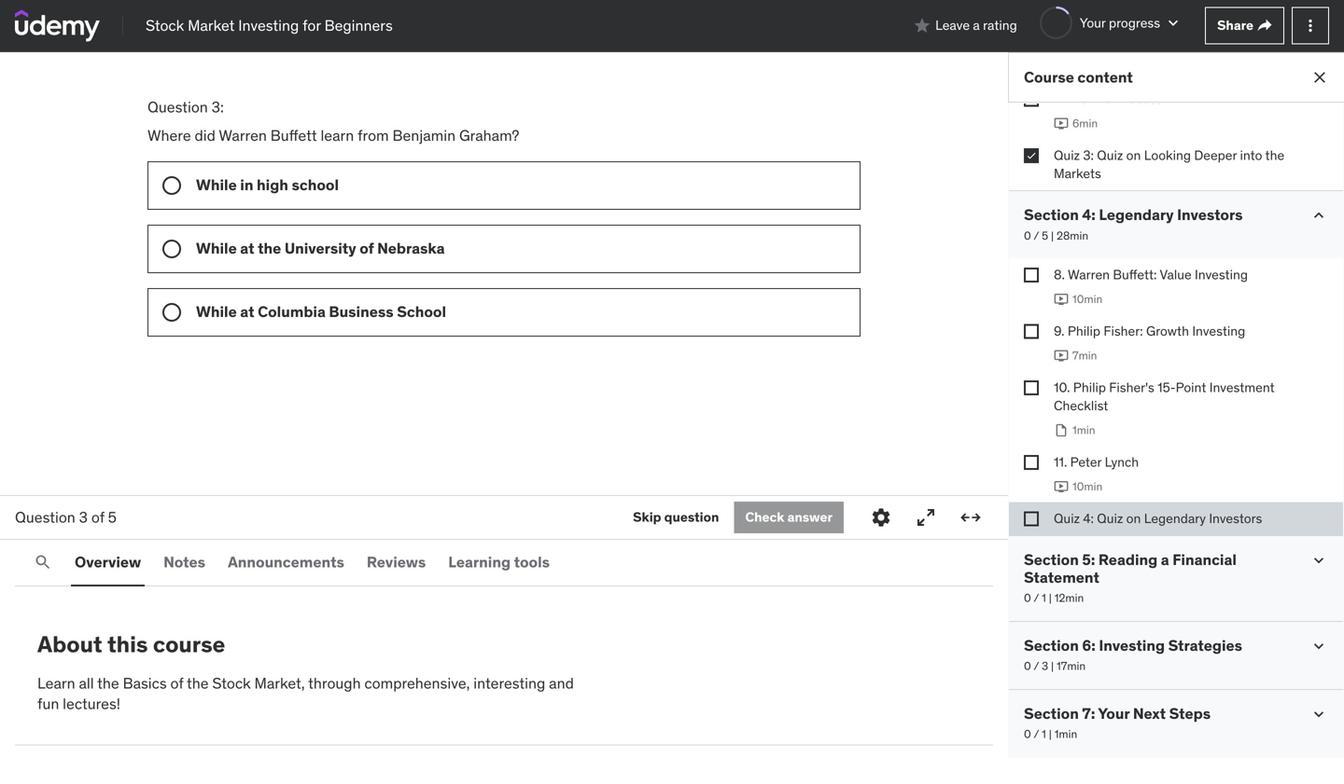Task type: locate. For each thing, give the bounding box(es) containing it.
1 on from the top
[[1126, 147, 1141, 164]]

0 vertical spatial 3
[[79, 508, 88, 527]]

while at the university of nebraska
[[196, 239, 445, 258]]

3 while from the top
[[196, 302, 237, 321]]

/ left 28min
[[1034, 229, 1039, 243]]

small image for section 6: investing strategies
[[1310, 638, 1328, 656]]

/ inside section 5: reading a financial statement 0 / 1 | 12min
[[1034, 592, 1039, 606]]

2 on from the top
[[1126, 510, 1141, 527]]

legendary up financial
[[1144, 510, 1206, 527]]

of up overview
[[91, 508, 104, 527]]

legendary up buffett:
[[1099, 205, 1174, 225]]

1 vertical spatial 1
[[1042, 728, 1046, 742]]

on up reading
[[1126, 510, 1141, 527]]

3 inside section 6: investing strategies 0 / 3 | 17min
[[1042, 660, 1049, 674]]

stock left market,
[[212, 674, 251, 693]]

warren right the 8.
[[1068, 267, 1110, 283]]

0 inside section 7: your next steps 0 / 1 | 1min
[[1024, 728, 1031, 742]]

0 vertical spatial your
[[1080, 14, 1106, 31]]

0 horizontal spatial a
[[973, 17, 980, 34]]

2 at from the top
[[240, 302, 254, 321]]

stock inside "stock market investing for beginners" link
[[146, 16, 184, 35]]

search image
[[34, 554, 52, 572]]

1min right start philip fisher's 15-point investment checklist image in the right bottom of the page
[[1073, 423, 1096, 438]]

4 section from the top
[[1024, 705, 1079, 724]]

7.
[[1054, 91, 1063, 107]]

1 vertical spatial 3:
[[1083, 147, 1094, 164]]

xsmall image right "share"
[[1258, 18, 1272, 33]]

2 0 from the top
[[1024, 592, 1031, 606]]

xsmall image inside share button
[[1258, 18, 1272, 33]]

section for section 5: reading a financial statement
[[1024, 551, 1079, 570]]

2 horizontal spatial of
[[360, 239, 374, 258]]

section inside the section 4: legendary investors 0 / 5 | 28min
[[1024, 205, 1079, 225]]

section up 28min
[[1024, 205, 1079, 225]]

0 vertical spatial question
[[148, 98, 208, 117]]

section inside section 5: reading a financial statement 0 / 1 | 12min
[[1024, 551, 1079, 570]]

play peter lynch image
[[1054, 480, 1069, 495]]

xsmall image
[[1258, 18, 1272, 33], [1024, 92, 1039, 107], [1024, 381, 1039, 396], [1024, 512, 1039, 527]]

philip up the 7min
[[1068, 323, 1101, 340]]

content
[[1078, 68, 1133, 87]]

learning tools
[[448, 553, 550, 572]]

0 vertical spatial 1
[[1042, 592, 1046, 606]]

/ down statement
[[1034, 592, 1039, 606]]

3
[[79, 508, 88, 527], [1042, 660, 1049, 674]]

0 horizontal spatial 3
[[79, 508, 88, 527]]

0 down statement
[[1024, 592, 1031, 606]]

3:
[[212, 98, 224, 117], [1083, 147, 1094, 164]]

strategies
[[1168, 637, 1243, 656]]

/ inside section 6: investing strategies 0 / 3 | 17min
[[1034, 660, 1039, 674]]

1 vertical spatial at
[[240, 302, 254, 321]]

while down while in high school
[[196, 239, 237, 258]]

0 vertical spatial legendary
[[1099, 205, 1174, 225]]

and
[[549, 674, 574, 693]]

the inside quiz 3: quiz on looking deeper into the markets
[[1265, 147, 1285, 164]]

1 down section 7: your next steps dropdown button
[[1042, 728, 1046, 742]]

0 left 17min
[[1024, 660, 1031, 674]]

investing
[[238, 16, 299, 35], [1195, 267, 1248, 283], [1192, 323, 1246, 340], [1099, 637, 1165, 656]]

1 section from the top
[[1024, 205, 1079, 225]]

4: up 5:
[[1083, 510, 1094, 527]]

1 horizontal spatial 3:
[[1083, 147, 1094, 164]]

section for section 4: legendary investors
[[1024, 205, 1079, 225]]

0 vertical spatial small image
[[913, 16, 932, 35]]

3: inside quiz 3: quiz on looking deeper into the markets
[[1083, 147, 1094, 164]]

the left university
[[258, 239, 281, 258]]

| down section 7: your next steps dropdown button
[[1049, 728, 1052, 742]]

1 vertical spatial warren
[[1068, 267, 1110, 283]]

where
[[148, 126, 191, 145]]

1 vertical spatial 3
[[1042, 660, 1049, 674]]

leave a rating
[[936, 17, 1017, 34]]

section up 17min
[[1024, 637, 1079, 656]]

notes
[[163, 553, 205, 572]]

of inside where did warren buffett learn from benjamin graham? group
[[360, 239, 374, 258]]

investing right value
[[1195, 267, 1248, 283]]

0 vertical spatial a
[[973, 17, 980, 34]]

1 vertical spatial a
[[1161, 551, 1169, 570]]

0 vertical spatial philip
[[1068, 323, 1101, 340]]

1 vertical spatial stock
[[212, 674, 251, 693]]

fisher's
[[1109, 379, 1155, 396]]

3 section from the top
[[1024, 637, 1079, 656]]

0 vertical spatial 4:
[[1082, 205, 1096, 225]]

of inside learn all the basics of the stock market, through comprehensive, interesting and fun lectures!
[[170, 674, 183, 693]]

legendary inside the section 4: legendary investors 0 / 5 | 28min
[[1099, 205, 1174, 225]]

while left columbia
[[196, 302, 237, 321]]

/ left 17min
[[1034, 660, 1039, 674]]

section
[[1024, 205, 1079, 225], [1024, 551, 1079, 570], [1024, 637, 1079, 656], [1024, 705, 1079, 724]]

1 vertical spatial 10min
[[1073, 480, 1103, 494]]

at for columbia
[[240, 302, 254, 321]]

while at columbia business school
[[196, 302, 446, 321]]

1min down section 7: your next steps dropdown button
[[1055, 728, 1078, 742]]

3 up overview
[[79, 508, 88, 527]]

your
[[1080, 14, 1106, 31], [1098, 705, 1130, 724]]

6min
[[1073, 116, 1098, 131]]

learning
[[448, 553, 511, 572]]

0 horizontal spatial question
[[15, 508, 75, 527]]

5 up overview
[[108, 508, 117, 527]]

4: up 28min
[[1082, 205, 1096, 225]]

xsmall image for 8. warren buffett: value investing
[[1024, 268, 1039, 283]]

0 vertical spatial on
[[1126, 147, 1141, 164]]

question 3: where did warren buffett learn from benjamin graham?
[[148, 98, 523, 145]]

philip up checklist
[[1073, 379, 1106, 396]]

4 xsmall image from the top
[[1024, 455, 1039, 470]]

benjamin
[[393, 126, 456, 145]]

0
[[1024, 229, 1031, 243], [1024, 592, 1031, 606], [1024, 660, 1031, 674], [1024, 728, 1031, 742]]

3: up markets
[[1083, 147, 1094, 164]]

investing right 6:
[[1099, 637, 1165, 656]]

on inside quiz 3: quiz on looking deeper into the markets
[[1126, 147, 1141, 164]]

on left looking
[[1126, 147, 1141, 164]]

| left 28min
[[1051, 229, 1054, 243]]

stock
[[146, 16, 184, 35], [212, 674, 251, 693]]

2 xsmall image from the top
[[1024, 268, 1039, 283]]

a inside button
[[973, 17, 980, 34]]

3 0 from the top
[[1024, 660, 1031, 674]]

stock market investing for beginners
[[146, 16, 393, 35]]

markets
[[1054, 165, 1101, 182]]

4: for section
[[1082, 205, 1096, 225]]

1 vertical spatial on
[[1126, 510, 1141, 527]]

of for university
[[360, 239, 374, 258]]

2 10min from the top
[[1073, 480, 1103, 494]]

while
[[196, 175, 237, 194], [196, 239, 237, 258], [196, 302, 237, 321]]

warren right the did
[[219, 126, 267, 145]]

investing left for
[[238, 16, 299, 35]]

at left columbia
[[240, 302, 254, 321]]

3: inside "question 3: where did warren buffett learn from benjamin graham?"
[[212, 98, 224, 117]]

xsmall image
[[1024, 148, 1039, 163], [1024, 268, 1039, 283], [1024, 324, 1039, 339], [1024, 455, 1039, 470]]

1 while from the top
[[196, 175, 237, 194]]

4 / from the top
[[1034, 728, 1039, 742]]

the down course
[[187, 674, 209, 693]]

1 left 12min
[[1042, 592, 1046, 606]]

1 vertical spatial 1min
[[1055, 728, 1078, 742]]

1 0 from the top
[[1024, 229, 1031, 243]]

| left 17min
[[1051, 660, 1054, 674]]

8.
[[1054, 267, 1065, 283]]

your left progress
[[1080, 14, 1106, 31]]

0 vertical spatial 5
[[1042, 229, 1048, 243]]

small image for section 4: legendary investors
[[1310, 206, 1328, 225]]

actions image
[[1301, 16, 1320, 35]]

announcements button
[[224, 541, 348, 585]]

while for while at the university of nebraska
[[196, 239, 237, 258]]

1 horizontal spatial stock
[[212, 674, 251, 693]]

1 at from the top
[[240, 239, 254, 258]]

investing right growth
[[1192, 323, 1246, 340]]

check answer button
[[734, 502, 844, 534]]

|
[[1051, 229, 1054, 243], [1049, 592, 1052, 606], [1051, 660, 1054, 674], [1049, 728, 1052, 742]]

investment
[[1210, 379, 1275, 396]]

question for question 3: where did warren buffett learn from benjamin graham?
[[148, 98, 208, 117]]

1 vertical spatial your
[[1098, 705, 1130, 724]]

1 horizontal spatial question
[[148, 98, 208, 117]]

reviews
[[367, 553, 426, 572]]

investing inside section 6: investing strategies 0 / 3 | 17min
[[1099, 637, 1165, 656]]

10min right play warren buffett: value investing image
[[1073, 292, 1103, 307]]

5
[[1042, 229, 1048, 243], [108, 508, 117, 527]]

philip for 9.
[[1068, 323, 1101, 340]]

3: up the did
[[212, 98, 224, 117]]

rating
[[983, 17, 1017, 34]]

0 vertical spatial 1min
[[1073, 423, 1096, 438]]

0 horizontal spatial 3:
[[212, 98, 224, 117]]

0 horizontal spatial warren
[[219, 126, 267, 145]]

the
[[1265, 147, 1285, 164], [258, 239, 281, 258], [97, 674, 119, 693], [187, 674, 209, 693]]

3 / from the top
[[1034, 660, 1039, 674]]

0 inside section 6: investing strategies 0 / 3 | 17min
[[1024, 660, 1031, 674]]

xsmall image left 7.
[[1024, 92, 1039, 107]]

of right basics
[[170, 674, 183, 693]]

progress
[[1109, 14, 1160, 31]]

1 horizontal spatial warren
[[1068, 267, 1110, 283]]

expanded view image
[[960, 507, 982, 529]]

while for while at columbia business school
[[196, 302, 237, 321]]

check
[[745, 509, 785, 526]]

3 left 17min
[[1042, 660, 1049, 674]]

the right all
[[97, 674, 119, 693]]

0 vertical spatial warren
[[219, 126, 267, 145]]

0 left 28min
[[1024, 229, 1031, 243]]

stock left market
[[146, 16, 184, 35]]

1 horizontal spatial of
[[170, 674, 183, 693]]

learn all the basics of the stock market, through comprehensive, interesting and fun lectures!
[[37, 674, 574, 714]]

1 horizontal spatial 3
[[1042, 660, 1049, 674]]

about this course
[[37, 631, 225, 659]]

0 horizontal spatial stock
[[146, 16, 184, 35]]

question up search image
[[15, 508, 75, 527]]

at
[[240, 239, 254, 258], [240, 302, 254, 321]]

10min down peter
[[1073, 480, 1103, 494]]

/ down section 7: your next steps dropdown button
[[1034, 728, 1039, 742]]

1 inside section 5: reading a financial statement 0 / 1 | 12min
[[1042, 592, 1046, 606]]

0 down section 7: your next steps dropdown button
[[1024, 728, 1031, 742]]

10.
[[1054, 379, 1070, 396]]

0 vertical spatial stock
[[146, 16, 184, 35]]

2 section from the top
[[1024, 551, 1079, 570]]

columbia
[[258, 302, 326, 321]]

settings image
[[870, 507, 892, 529]]

checklist
[[1054, 398, 1108, 414]]

small image
[[913, 16, 932, 35], [1310, 552, 1328, 570]]

section inside section 6: investing strategies 0 / 3 | 17min
[[1024, 637, 1079, 656]]

section left 5:
[[1024, 551, 1079, 570]]

section for section 7: your next steps
[[1024, 705, 1079, 724]]

philip inside 10. philip fisher's 15-point investment checklist
[[1073, 379, 1106, 396]]

section left the 7:
[[1024, 705, 1079, 724]]

3 xsmall image from the top
[[1024, 324, 1039, 339]]

a
[[973, 17, 980, 34], [1161, 551, 1169, 570]]

1 horizontal spatial small image
[[1310, 552, 1328, 570]]

section inside section 7: your next steps 0 / 1 | 1min
[[1024, 705, 1079, 724]]

investors up financial
[[1209, 510, 1262, 527]]

2 vertical spatial while
[[196, 302, 237, 321]]

the right into
[[1265, 147, 1285, 164]]

1 vertical spatial 4:
[[1083, 510, 1094, 527]]

of left nebraska
[[360, 239, 374, 258]]

section 6: investing strategies 0 / 3 | 17min
[[1024, 637, 1243, 674]]

0 vertical spatial 10min
[[1073, 292, 1103, 307]]

1 10min from the top
[[1073, 292, 1103, 307]]

small image inside leave a rating button
[[913, 16, 932, 35]]

2 1 from the top
[[1042, 728, 1046, 742]]

0 horizontal spatial small image
[[913, 16, 932, 35]]

3: for quiz
[[1083, 147, 1094, 164]]

1 vertical spatial question
[[15, 508, 75, 527]]

4:
[[1082, 205, 1096, 225], [1083, 510, 1094, 527]]

about
[[37, 631, 102, 659]]

your right the 7:
[[1098, 705, 1130, 724]]

while left in
[[196, 175, 237, 194]]

1 / from the top
[[1034, 229, 1039, 243]]

high
[[257, 175, 288, 194]]

| left 12min
[[1049, 592, 1052, 606]]

0 vertical spatial of
[[360, 239, 374, 258]]

play warren buffett: value investing image
[[1054, 292, 1069, 307]]

1 1 from the top
[[1042, 592, 1046, 606]]

1 vertical spatial legendary
[[1144, 510, 1206, 527]]

1 vertical spatial 5
[[108, 508, 117, 527]]

1 horizontal spatial a
[[1161, 551, 1169, 570]]

basics
[[123, 674, 167, 693]]

1 vertical spatial of
[[91, 508, 104, 527]]

check answer
[[745, 509, 833, 526]]

question inside "question 3: where did warren buffett learn from benjamin graham?"
[[148, 98, 208, 117]]

legendary
[[1099, 205, 1174, 225], [1144, 510, 1206, 527]]

5 left 28min
[[1042, 229, 1048, 243]]

0 vertical spatial investors
[[1177, 205, 1243, 225]]

philip
[[1068, 323, 1101, 340], [1073, 379, 1106, 396]]

share button
[[1205, 7, 1285, 44]]

7:
[[1082, 705, 1095, 724]]

a left the rating
[[973, 17, 980, 34]]

0 inside the section 4: legendary investors 0 / 5 | 28min
[[1024, 229, 1031, 243]]

1 vertical spatial while
[[196, 239, 237, 258]]

1 horizontal spatial 5
[[1042, 229, 1048, 243]]

a right reading
[[1161, 551, 1169, 570]]

1 vertical spatial philip
[[1073, 379, 1106, 396]]

notes button
[[160, 541, 209, 585]]

1
[[1042, 592, 1046, 606], [1042, 728, 1046, 742]]

xsmall image for 9. philip fisher: growth investing
[[1024, 324, 1039, 339]]

/
[[1034, 229, 1039, 243], [1034, 592, 1039, 606], [1034, 660, 1039, 674], [1034, 728, 1039, 742]]

question for question 3 of 5
[[15, 508, 75, 527]]

leave
[[936, 17, 970, 34]]

17min
[[1057, 660, 1086, 674]]

4 0 from the top
[[1024, 728, 1031, 742]]

0 vertical spatial 3:
[[212, 98, 224, 117]]

0 vertical spatial at
[[240, 239, 254, 258]]

4: inside the section 4: legendary investors 0 / 5 | 28min
[[1082, 205, 1096, 225]]

while for while in high school
[[196, 175, 237, 194]]

investors down "deeper"
[[1177, 205, 1243, 225]]

statement
[[1024, 569, 1100, 588]]

8. warren buffett: value investing
[[1054, 267, 1248, 283]]

the
[[1066, 91, 1088, 107]]

overview button
[[71, 541, 145, 585]]

0 vertical spatial while
[[196, 175, 237, 194]]

stock inside learn all the basics of the stock market, through comprehensive, interesting and fun lectures!
[[212, 674, 251, 693]]

2 / from the top
[[1034, 592, 1039, 606]]

2 while from the top
[[196, 239, 237, 258]]

2 vertical spatial of
[[170, 674, 183, 693]]

financial
[[1173, 551, 1237, 570]]

question up "where"
[[148, 98, 208, 117]]

of
[[360, 239, 374, 258], [91, 508, 104, 527], [170, 674, 183, 693]]

section 5: reading a financial statement button
[[1024, 551, 1295, 588]]

your inside section 7: your next steps 0 / 1 | 1min
[[1098, 705, 1130, 724]]

question
[[148, 98, 208, 117], [15, 508, 75, 527]]

at down in
[[240, 239, 254, 258]]

small image
[[1164, 14, 1183, 32], [1310, 206, 1328, 225], [1310, 638, 1328, 656], [1310, 706, 1328, 724]]



Task type: vqa. For each thing, say whether or not it's contained in the screenshot.
1st / from the bottom
yes



Task type: describe. For each thing, give the bounding box(es) containing it.
5 inside the section 4: legendary investors 0 / 5 | 28min
[[1042, 229, 1048, 243]]

fisher:
[[1104, 323, 1143, 340]]

tools
[[514, 553, 550, 572]]

looking
[[1144, 147, 1191, 164]]

buffett:
[[1113, 267, 1157, 283]]

3: for question
[[212, 98, 224, 117]]

0 inside section 5: reading a financial statement 0 / 1 | 12min
[[1024, 592, 1031, 606]]

graham?
[[459, 126, 519, 145]]

1min inside section 7: your next steps 0 / 1 | 1min
[[1055, 728, 1078, 742]]

reading
[[1099, 551, 1158, 570]]

for
[[303, 16, 321, 35]]

4: for quiz
[[1083, 510, 1094, 527]]

section for section 6: investing strategies
[[1024, 637, 1079, 656]]

9.
[[1054, 323, 1065, 340]]

course
[[153, 631, 225, 659]]

ipo
[[1091, 91, 1112, 107]]

0 horizontal spatial of
[[91, 508, 104, 527]]

small image for section 7: your next steps
[[1310, 706, 1328, 724]]

steps
[[1169, 705, 1211, 724]]

section 4: legendary investors button
[[1024, 205, 1243, 225]]

comprehensive,
[[364, 674, 470, 693]]

your progress button
[[1040, 7, 1183, 39]]

school
[[397, 302, 446, 321]]

fun
[[37, 695, 59, 714]]

university
[[285, 239, 356, 258]]

at for the
[[240, 239, 254, 258]]

nebraska
[[377, 239, 445, 258]]

7. the ipo process
[[1054, 91, 1162, 107]]

play philip fisher: growth investing image
[[1054, 349, 1069, 364]]

learn
[[37, 674, 75, 693]]

peter
[[1070, 454, 1102, 471]]

1 xsmall image from the top
[[1024, 148, 1039, 163]]

quiz 3: quiz on looking deeper into the markets
[[1054, 147, 1285, 182]]

| inside section 6: investing strategies 0 / 3 | 17min
[[1051, 660, 1054, 674]]

sidebar element
[[1008, 0, 1344, 759]]

did
[[195, 126, 216, 145]]

warren inside sidebar element
[[1068, 267, 1110, 283]]

1 vertical spatial investors
[[1209, 510, 1262, 527]]

xsmall image right expanded view icon in the bottom right of the page
[[1024, 512, 1039, 527]]

your progress
[[1080, 14, 1160, 31]]

| inside section 5: reading a financial statement 0 / 1 | 12min
[[1049, 592, 1052, 606]]

this
[[107, 631, 148, 659]]

point
[[1176, 379, 1207, 396]]

fullscreen image
[[915, 507, 937, 529]]

lynch
[[1105, 454, 1139, 471]]

1 inside section 7: your next steps 0 / 1 | 1min
[[1042, 728, 1046, 742]]

skip question
[[633, 509, 719, 526]]

section 5: reading a financial statement 0 / 1 | 12min
[[1024, 551, 1237, 606]]

overview
[[75, 553, 141, 572]]

from
[[358, 126, 389, 145]]

section 7: your next steps 0 / 1 | 1min
[[1024, 705, 1211, 742]]

warren inside "question 3: where did warren buffett learn from benjamin graham?"
[[219, 126, 267, 145]]

growth
[[1146, 323, 1189, 340]]

course content
[[1024, 68, 1133, 87]]

close course content sidebar image
[[1311, 68, 1329, 87]]

udemy image
[[15, 10, 100, 42]]

leave a rating button
[[913, 3, 1017, 48]]

a inside section 5: reading a financial statement 0 / 1 | 12min
[[1161, 551, 1169, 570]]

of for basics
[[170, 674, 183, 693]]

investors inside the section 4: legendary investors 0 / 5 | 28min
[[1177, 205, 1243, 225]]

your inside dropdown button
[[1080, 14, 1106, 31]]

on for looking
[[1126, 147, 1141, 164]]

deeper
[[1194, 147, 1237, 164]]

all
[[79, 674, 94, 693]]

philip for 10.
[[1073, 379, 1106, 396]]

11.
[[1054, 454, 1067, 471]]

question 3 of 5
[[15, 508, 117, 527]]

interesting
[[474, 674, 545, 693]]

course
[[1024, 68, 1074, 87]]

5:
[[1082, 551, 1095, 570]]

market
[[188, 16, 235, 35]]

play the ipo process image
[[1054, 116, 1069, 131]]

xsmall image for 11. peter lynch
[[1024, 455, 1039, 470]]

answer
[[788, 509, 833, 526]]

lectures!
[[63, 695, 120, 714]]

announcements
[[228, 553, 344, 572]]

9. philip fisher: growth investing
[[1054, 323, 1246, 340]]

15-
[[1158, 379, 1176, 396]]

| inside section 7: your next steps 0 / 1 | 1min
[[1049, 728, 1052, 742]]

section 4: legendary investors 0 / 5 | 28min
[[1024, 205, 1243, 243]]

start philip fisher's 15-point investment checklist image
[[1054, 423, 1069, 438]]

the inside where did warren buffett learn from benjamin graham? group
[[258, 239, 281, 258]]

school
[[292, 175, 339, 194]]

xsmall image left 10.
[[1024, 381, 1039, 396]]

| inside the section 4: legendary investors 0 / 5 | 28min
[[1051, 229, 1054, 243]]

11. peter lynch
[[1054, 454, 1139, 471]]

process
[[1116, 91, 1162, 107]]

learn
[[321, 126, 354, 145]]

10min for peter
[[1073, 480, 1103, 494]]

10min for warren
[[1073, 292, 1103, 307]]

28min
[[1057, 229, 1089, 243]]

small image inside your progress dropdown button
[[1164, 14, 1183, 32]]

1 vertical spatial small image
[[1310, 552, 1328, 570]]

in
[[240, 175, 253, 194]]

value
[[1160, 267, 1192, 283]]

stock market investing for beginners link
[[146, 15, 393, 36]]

skip question button
[[633, 502, 719, 534]]

reviews button
[[363, 541, 430, 585]]

10. philip fisher's 15-point investment checklist
[[1054, 379, 1275, 414]]

question
[[664, 509, 719, 526]]

through
[[308, 674, 361, 693]]

0 horizontal spatial 5
[[108, 508, 117, 527]]

section 6: investing strategies button
[[1024, 637, 1243, 656]]

learning tools button
[[445, 541, 554, 585]]

next
[[1133, 705, 1166, 724]]

section 7: your next steps button
[[1024, 705, 1211, 724]]

share
[[1217, 17, 1254, 34]]

business
[[329, 302, 394, 321]]

where did warren buffett learn from benjamin graham? group
[[148, 161, 861, 337]]

investing inside "stock market investing for beginners" link
[[238, 16, 299, 35]]

/ inside section 7: your next steps 0 / 1 | 1min
[[1034, 728, 1039, 742]]

beginners
[[324, 16, 393, 35]]

/ inside the section 4: legendary investors 0 / 5 | 28min
[[1034, 229, 1039, 243]]

6:
[[1082, 637, 1096, 656]]

on for legendary
[[1126, 510, 1141, 527]]

into
[[1240, 147, 1263, 164]]



